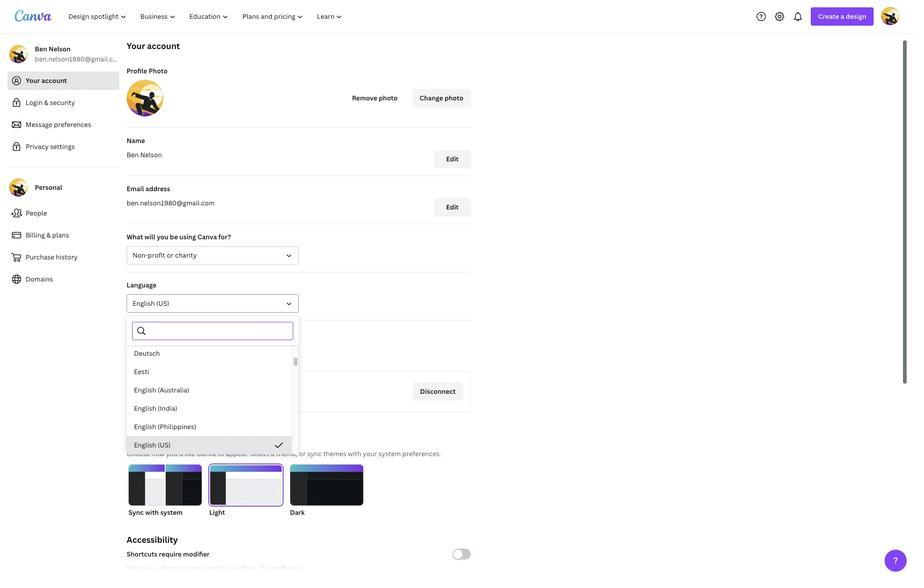 Task type: vqa. For each thing, say whether or not it's contained in the screenshot.
'English (Philippines)'
yes



Task type: describe. For each thing, give the bounding box(es) containing it.
choose
[[127, 450, 150, 459]]

0 horizontal spatial require
[[159, 551, 182, 559]]

connected
[[127, 329, 161, 338]]

english (india) button
[[127, 400, 292, 418]]

⌥
[[259, 565, 265, 573]]

Language: English (US) button
[[127, 295, 299, 313]]

people
[[26, 209, 47, 218]]

themes
[[323, 450, 347, 459]]

english (australia) button
[[127, 382, 292, 400]]

theme,
[[276, 450, 298, 459]]

1 key from the left
[[147, 565, 158, 573]]

canva for theme
[[197, 450, 216, 459]]

social
[[163, 329, 181, 338]]

theme
[[127, 435, 154, 446]]

address
[[146, 185, 170, 193]]

1 the from the left
[[214, 565, 225, 573]]

what
[[127, 233, 143, 242]]

billing
[[26, 231, 45, 240]]

how
[[152, 450, 165, 459]]

language
[[127, 281, 157, 290]]

english for english (philippines) 'button'
[[134, 423, 156, 432]]

message preferences link
[[7, 116, 119, 134]]

dark
[[290, 509, 305, 517]]

edit button for ben.nelson1980@gmail.com
[[434, 198, 471, 217]]

shortcuts
[[159, 565, 189, 573]]

purchase history link
[[7, 248, 119, 267]]

your
[[363, 450, 377, 459]]

0 horizontal spatial modifier
[[183, 551, 210, 559]]

remove photo button
[[345, 89, 405, 107]]

like
[[185, 450, 195, 459]]

ben for ben nelson ben.nelson1980@gmail.com
[[35, 45, 47, 53]]

in
[[213, 354, 219, 363]]

2 the from the left
[[247, 565, 257, 573]]

you'd
[[166, 450, 183, 459]]

english (us) inside "button"
[[133, 299, 169, 308]]

billing & plans link
[[7, 226, 119, 245]]

(india)
[[158, 405, 177, 413]]

or inside theme choose how you'd like canva to appear. select a theme, or sync themes with your system preferences.
[[299, 450, 306, 459]]

english for english (india) button
[[134, 405, 156, 413]]

services that you use to log in to canva
[[127, 354, 248, 363]]

of
[[239, 565, 245, 573]]

purchase history
[[26, 253, 78, 262]]

privacy
[[26, 142, 49, 151]]

ben nelson ben.nelson1980@gmail.com
[[35, 45, 123, 63]]

canva for what
[[198, 233, 217, 242]]

eesti option
[[127, 363, 292, 382]]

purchase
[[26, 253, 54, 262]]

& for billing
[[46, 231, 51, 240]]

photo
[[149, 67, 168, 75]]

accessibility
[[127, 535, 178, 546]]

using
[[179, 233, 196, 242]]

a inside theme choose how you'd like canva to appear. select a theme, or sync themes with your system preferences.
[[271, 450, 275, 459]]

(australia)
[[158, 386, 189, 395]]

create a design
[[819, 12, 867, 21]]

english for english (us) "button"
[[133, 299, 155, 308]]

domains
[[26, 275, 53, 284]]

english for english (australia) button
[[134, 386, 156, 395]]

privacy settings link
[[7, 138, 119, 156]]

1 vertical spatial ben.nelson1980@gmail.com
[[127, 199, 215, 208]]

to left 'log' at the bottom of page
[[194, 354, 201, 363]]

sync
[[129, 509, 144, 517]]

remove photo
[[352, 94, 398, 102]]

select
[[250, 450, 269, 459]]

disconnect
[[420, 388, 456, 396]]

shortcuts require modifier
[[127, 551, 210, 559]]

sync with system
[[129, 509, 183, 517]]

with inside button
[[145, 509, 159, 517]]

nelson for ben nelson ben.nelson1980@gmail.com
[[49, 45, 71, 53]]

create
[[819, 12, 840, 21]]

for?
[[219, 233, 231, 242]]

design
[[846, 12, 867, 21]]

shortcuts
[[127, 551, 158, 559]]

english (us) button
[[127, 437, 292, 455]]

sync
[[308, 450, 322, 459]]

security
[[50, 98, 75, 107]]

billing & plans
[[26, 231, 69, 240]]

email address
[[127, 185, 170, 193]]

light
[[209, 509, 225, 517]]

login
[[26, 98, 43, 107]]

(us) inside english (us) button
[[158, 441, 171, 450]]

language: english (us) list box
[[127, 143, 292, 580]]

photo for change photo
[[445, 94, 464, 102]]

settings
[[50, 142, 75, 151]]



Task type: locate. For each thing, give the bounding box(es) containing it.
ben inside ben nelson ben.nelson1980@gmail.com
[[35, 45, 47, 53]]

you right that
[[169, 354, 180, 363]]

be
[[170, 233, 178, 242]]

to left appear. at the bottom left of page
[[218, 450, 224, 459]]

change photo button
[[413, 89, 471, 107]]

0 vertical spatial your
[[127, 40, 145, 51]]

login & security link
[[7, 94, 119, 112]]

english up theme
[[134, 423, 156, 432]]

deutsch option
[[127, 345, 292, 363]]

english inside english (us) button
[[134, 441, 156, 450]]

english inside english (us) "button"
[[133, 299, 155, 308]]

None search field
[[151, 323, 287, 340]]

Non-profit or charity button
[[127, 247, 299, 265]]

0 vertical spatial system
[[379, 450, 401, 459]]

1 vertical spatial ben
[[127, 151, 139, 159]]

0 vertical spatial nelson
[[49, 45, 71, 53]]

account up "photo"
[[147, 40, 180, 51]]

you left be at the left of page
[[157, 233, 169, 242]]

&
[[44, 98, 48, 107], [46, 231, 51, 240]]

0 vertical spatial or
[[167, 251, 174, 260]]

system inside button
[[160, 509, 183, 517]]

nelson
[[49, 45, 71, 53], [140, 151, 162, 159]]

edit for ben.nelson1980@gmail.com
[[446, 203, 459, 212]]

canva left for?
[[198, 233, 217, 242]]

english (us)
[[133, 299, 169, 308], [134, 441, 171, 450]]

services
[[127, 354, 153, 363]]

1 vertical spatial you
[[169, 354, 180, 363]]

use
[[182, 354, 193, 363], [226, 565, 237, 573]]

1 vertical spatial account
[[42, 76, 67, 85]]

preferences
[[54, 120, 91, 129]]

1 vertical spatial (us)
[[158, 441, 171, 450]]

modifier up single key shortcuts require the use of the ⌥ modifier key
[[183, 551, 210, 559]]

0 vertical spatial with
[[348, 450, 362, 459]]

1 horizontal spatial account
[[147, 40, 180, 51]]

photo right 'change'
[[445, 94, 464, 102]]

name
[[127, 136, 145, 145]]

to inside theme choose how you'd like canva to appear. select a theme, or sync themes with your system preferences.
[[218, 450, 224, 459]]

login & security
[[26, 98, 75, 107]]

1 vertical spatial or
[[299, 450, 306, 459]]

0 horizontal spatial your account
[[26, 76, 67, 85]]

modifier right the ⌥
[[266, 565, 292, 573]]

1 vertical spatial require
[[190, 565, 213, 573]]

1 vertical spatial a
[[271, 450, 275, 459]]

canva inside theme choose how you'd like canva to appear. select a theme, or sync themes with your system preferences.
[[197, 450, 216, 459]]

disconnect button
[[413, 383, 463, 401]]

0 vertical spatial edit
[[446, 155, 459, 163]]

message
[[26, 120, 52, 129]]

1 horizontal spatial ben.nelson1980@gmail.com
[[127, 199, 215, 208]]

english (philippines)
[[134, 423, 196, 432]]

ben for ben nelson
[[127, 151, 139, 159]]

your account inside your account link
[[26, 76, 67, 85]]

(us) down english (philippines)
[[158, 441, 171, 450]]

1 horizontal spatial use
[[226, 565, 237, 573]]

0 horizontal spatial account
[[42, 76, 67, 85]]

1 horizontal spatial a
[[841, 12, 845, 21]]

english (india)
[[134, 405, 177, 413]]

a right select
[[271, 450, 275, 459]]

your up profile
[[127, 40, 145, 51]]

1 horizontal spatial modifier
[[266, 565, 292, 573]]

0 horizontal spatial use
[[182, 354, 193, 363]]

with right 'sync'
[[145, 509, 159, 517]]

your account up "photo"
[[127, 40, 180, 51]]

domains link
[[7, 270, 119, 289]]

english (philippines) button
[[127, 418, 292, 437]]

0 horizontal spatial ben.nelson1980@gmail.com
[[35, 55, 123, 63]]

ben nelson
[[127, 151, 162, 159]]

ben.nelson1980@gmail.com down the address
[[127, 199, 215, 208]]

english left (india)
[[134, 405, 156, 413]]

top level navigation element
[[62, 7, 351, 26]]

0 vertical spatial you
[[157, 233, 169, 242]]

with inside theme choose how you'd like canva to appear. select a theme, or sync themes with your system preferences.
[[348, 450, 362, 459]]

the left of
[[214, 565, 225, 573]]

people link
[[7, 204, 119, 223]]

ben.nelson1980@gmail.com up your account link
[[35, 55, 123, 63]]

to right in
[[221, 354, 227, 363]]

0 horizontal spatial a
[[271, 450, 275, 459]]

2 key from the left
[[294, 565, 305, 573]]

require right shortcuts
[[190, 565, 213, 573]]

0 vertical spatial ben.nelson1980@gmail.com
[[35, 55, 123, 63]]

email
[[127, 185, 144, 193]]

deutsch button
[[127, 345, 292, 363]]

0 horizontal spatial key
[[147, 565, 158, 573]]

0 horizontal spatial the
[[214, 565, 225, 573]]

0 vertical spatial modifier
[[183, 551, 210, 559]]

or inside button
[[167, 251, 174, 260]]

canva right in
[[229, 354, 248, 363]]

0 vertical spatial ben
[[35, 45, 47, 53]]

1 vertical spatial system
[[160, 509, 183, 517]]

accounts
[[182, 329, 211, 338]]

privacy settings
[[26, 142, 75, 151]]

plans
[[52, 231, 69, 240]]

0 horizontal spatial nelson
[[49, 45, 71, 53]]

with left your
[[348, 450, 362, 459]]

1 horizontal spatial or
[[299, 450, 306, 459]]

1 horizontal spatial photo
[[445, 94, 464, 102]]

english (us) option
[[127, 437, 292, 455]]

1 horizontal spatial key
[[294, 565, 305, 573]]

eesti button
[[127, 363, 292, 382]]

1 edit button from the top
[[434, 150, 471, 169]]

account up login & security at left
[[42, 76, 67, 85]]

nelson down name at the left top
[[140, 151, 162, 159]]

1 vertical spatial modifier
[[266, 565, 292, 573]]

0 horizontal spatial ben
[[35, 45, 47, 53]]

require up shortcuts
[[159, 551, 182, 559]]

0 vertical spatial (us)
[[156, 299, 169, 308]]

(us) down language
[[156, 299, 169, 308]]

1 horizontal spatial require
[[190, 565, 213, 573]]

edit button for ben nelson
[[434, 150, 471, 169]]

0 horizontal spatial with
[[145, 509, 159, 517]]

english inside english (india) button
[[134, 405, 156, 413]]

Light button
[[209, 465, 283, 518]]

0 vertical spatial account
[[147, 40, 180, 51]]

system inside theme choose how you'd like canva to appear. select a theme, or sync themes with your system preferences.
[[379, 450, 401, 459]]

0 vertical spatial your account
[[127, 40, 180, 51]]

1 vertical spatial your account
[[26, 76, 67, 85]]

or right profit
[[167, 251, 174, 260]]

0 vertical spatial edit button
[[434, 150, 471, 169]]

1 horizontal spatial system
[[379, 450, 401, 459]]

canva right like
[[197, 450, 216, 459]]

ben nelson image
[[882, 7, 900, 25]]

message preferences
[[26, 120, 91, 129]]

0 horizontal spatial photo
[[379, 94, 398, 102]]

non-profit or charity
[[133, 251, 197, 260]]

ben
[[35, 45, 47, 53], [127, 151, 139, 159]]

profile
[[127, 67, 147, 75]]

2 edit from the top
[[446, 203, 459, 212]]

english (australia) option
[[127, 382, 292, 400]]

1 horizontal spatial the
[[247, 565, 257, 573]]

your
[[127, 40, 145, 51], [26, 76, 40, 85]]

remove
[[352, 94, 378, 102]]

2 edit button from the top
[[434, 198, 471, 217]]

with
[[348, 450, 362, 459], [145, 509, 159, 517]]

photo for remove photo
[[379, 94, 398, 102]]

use left 'log' at the bottom of page
[[182, 354, 193, 363]]

english (australia)
[[134, 386, 189, 395]]

ben down name at the left top
[[127, 151, 139, 159]]

change
[[420, 94, 443, 102]]

0 horizontal spatial your
[[26, 76, 40, 85]]

you
[[157, 233, 169, 242], [169, 354, 180, 363]]

& left the plans
[[46, 231, 51, 240]]

require
[[159, 551, 182, 559], [190, 565, 213, 573]]

system right your
[[379, 450, 401, 459]]

0 vertical spatial use
[[182, 354, 193, 363]]

edit for ben nelson
[[446, 155, 459, 163]]

ben.nelson1980@gmail.com
[[35, 55, 123, 63], [127, 199, 215, 208]]

preferences.
[[403, 450, 441, 459]]

english inside english (australia) button
[[134, 386, 156, 395]]

english inside english (philippines) 'button'
[[134, 423, 156, 432]]

key right single
[[147, 565, 158, 573]]

edit
[[446, 155, 459, 163], [446, 203, 459, 212]]

edit button
[[434, 150, 471, 169], [434, 198, 471, 217]]

& right login
[[44, 98, 48, 107]]

your account up login & security at left
[[26, 76, 67, 85]]

1 vertical spatial with
[[145, 509, 159, 517]]

a left design
[[841, 12, 845, 21]]

english (us) inside button
[[134, 441, 171, 450]]

a inside create a design dropdown button
[[841, 12, 845, 21]]

you for will
[[157, 233, 169, 242]]

Dark button
[[290, 465, 364, 518]]

photo right remove
[[379, 94, 398, 102]]

modifier
[[183, 551, 210, 559], [266, 565, 292, 573]]

that
[[154, 354, 167, 363]]

1 vertical spatial english (us)
[[134, 441, 171, 450]]

nelson inside ben nelson ben.nelson1980@gmail.com
[[49, 45, 71, 53]]

(us) inside english (us) "button"
[[156, 299, 169, 308]]

will
[[145, 233, 155, 242]]

english down english (philippines)
[[134, 441, 156, 450]]

non-
[[133, 251, 148, 260]]

you for that
[[169, 354, 180, 363]]

2 vertical spatial canva
[[197, 450, 216, 459]]

1 vertical spatial use
[[226, 565, 237, 573]]

0 vertical spatial canva
[[198, 233, 217, 242]]

personal
[[35, 183, 62, 192]]

canva
[[198, 233, 217, 242], [229, 354, 248, 363], [197, 450, 216, 459]]

deutsch
[[134, 349, 160, 358]]

the left the ⌥
[[247, 565, 257, 573]]

1 photo from the left
[[379, 94, 398, 102]]

english down language
[[133, 299, 155, 308]]

key right the ⌥
[[294, 565, 305, 573]]

what will you be using canva for?
[[127, 233, 231, 242]]

(philippines)
[[158, 423, 196, 432]]

(us)
[[156, 299, 169, 308], [158, 441, 171, 450]]

0 vertical spatial require
[[159, 551, 182, 559]]

system up accessibility
[[160, 509, 183, 517]]

nelson up your account link
[[49, 45, 71, 53]]

your up login
[[26, 76, 40, 85]]

& for login
[[44, 98, 48, 107]]

english (us) down language
[[133, 299, 169, 308]]

1 horizontal spatial your account
[[127, 40, 180, 51]]

1 vertical spatial your
[[26, 76, 40, 85]]

1 horizontal spatial ben
[[127, 151, 139, 159]]

0 vertical spatial a
[[841, 12, 845, 21]]

log
[[202, 354, 212, 363]]

english (us) down english (philippines)
[[134, 441, 171, 450]]

change photo
[[420, 94, 464, 102]]

or left sync
[[299, 450, 306, 459]]

eesti
[[134, 368, 149, 377]]

1 edit from the top
[[446, 155, 459, 163]]

google
[[168, 383, 190, 392]]

nelson for ben nelson
[[140, 151, 162, 159]]

1 horizontal spatial your
[[127, 40, 145, 51]]

1 vertical spatial edit button
[[434, 198, 471, 217]]

0 vertical spatial english (us)
[[133, 299, 169, 308]]

english (philippines) option
[[127, 418, 292, 437]]

1 horizontal spatial nelson
[[140, 151, 162, 159]]

history
[[56, 253, 78, 262]]

1 vertical spatial canva
[[229, 354, 248, 363]]

english down "eesti"
[[134, 386, 156, 395]]

1 vertical spatial &
[[46, 231, 51, 240]]

1 vertical spatial edit
[[446, 203, 459, 212]]

1 horizontal spatial with
[[348, 450, 362, 459]]

0 horizontal spatial or
[[167, 251, 174, 260]]

the
[[214, 565, 225, 573], [247, 565, 257, 573]]

theme choose how you'd like canva to appear. select a theme, or sync themes with your system preferences.
[[127, 435, 441, 459]]

Sync with system button
[[129, 465, 202, 518]]

single
[[127, 565, 145, 573]]

single key shortcuts require the use of the ⌥ modifier key
[[127, 565, 305, 573]]

2 photo from the left
[[445, 94, 464, 102]]

1 vertical spatial nelson
[[140, 151, 162, 159]]

use left of
[[226, 565, 237, 573]]

to
[[194, 354, 201, 363], [221, 354, 227, 363], [218, 450, 224, 459]]

0 horizontal spatial system
[[160, 509, 183, 517]]

english (india) option
[[127, 400, 292, 418]]

your account link
[[7, 72, 119, 90]]

ben up your account link
[[35, 45, 47, 53]]

0 vertical spatial &
[[44, 98, 48, 107]]

profile photo
[[127, 67, 168, 75]]

charity
[[175, 251, 197, 260]]

connected social accounts
[[127, 329, 211, 338]]

create a design button
[[811, 7, 874, 26]]



